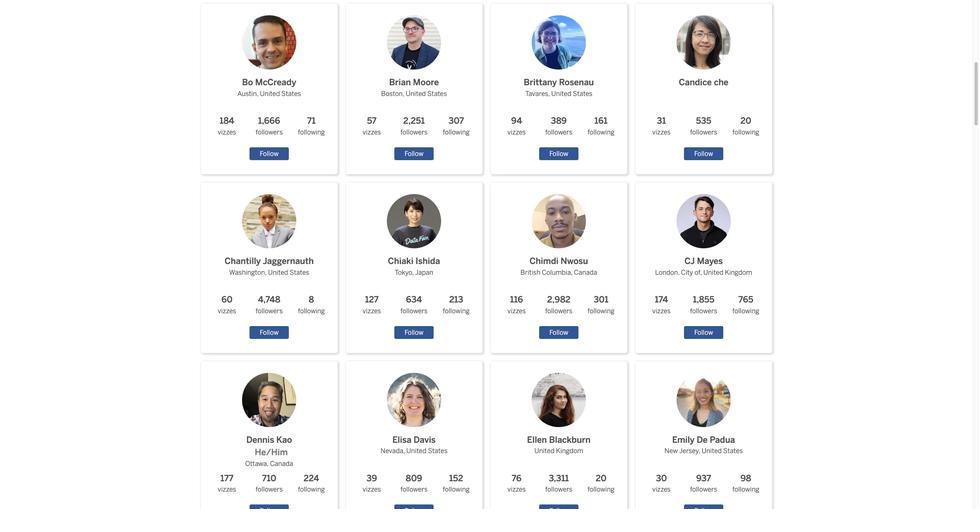 Task type: vqa. For each thing, say whether or not it's contained in the screenshot.


Task type: locate. For each thing, give the bounding box(es) containing it.
0 vertical spatial canada
[[574, 269, 598, 276]]

states for rosenau
[[573, 90, 593, 98]]

71 following
[[298, 116, 325, 136]]

chimdi nwosu link
[[521, 188, 598, 268]]

2,251 followers
[[401, 116, 428, 136]]

follow button down 1,855 followers
[[684, 326, 724, 339]]

london,
[[656, 269, 680, 276]]

states for moore
[[428, 90, 447, 98]]

4,748 followers
[[256, 295, 283, 315]]

united down the emily de padua
[[702, 447, 722, 455]]

washington, united states
[[229, 269, 309, 276]]

vizzes down "174"
[[653, 307, 671, 315]]

follow for 389
[[550, 150, 569, 158]]

vizzes down 184
[[218, 128, 236, 136]]

emily de padua
[[673, 435, 735, 445]]

kingdom up '765'
[[725, 269, 753, 276]]

emily de padua link
[[665, 366, 743, 446]]

cj
[[685, 256, 695, 266]]

followers down 535
[[690, 128, 718, 136]]

vizzes down 57
[[363, 128, 381, 136]]

vizzes down 127
[[363, 307, 381, 315]]

follow button down 4,748 followers
[[250, 326, 289, 339]]

31
[[657, 116, 666, 126]]

follow button for 535
[[684, 147, 724, 160]]

candice che
[[679, 78, 729, 87]]

followers down 2,251
[[401, 128, 428, 136]]

elisa davis link
[[380, 366, 448, 446]]

follow for 4,748
[[260, 329, 279, 337]]

213 following
[[443, 295, 470, 315]]

follow down 1,855 followers
[[695, 329, 713, 337]]

kingdom down blackburn
[[556, 447, 584, 455]]

30 vizzes
[[653, 473, 671, 494]]

follow for 535
[[695, 150, 713, 158]]

vizzes down 177
[[218, 486, 236, 494]]

states down padua
[[724, 447, 743, 455]]

followers
[[256, 128, 283, 136], [401, 128, 428, 136], [546, 128, 573, 136], [690, 128, 718, 136], [256, 307, 283, 315], [401, 307, 428, 315], [546, 307, 573, 315], [690, 307, 718, 315], [256, 486, 283, 494], [401, 486, 428, 494], [546, 486, 573, 494], [690, 486, 718, 494]]

tokyo,
[[395, 269, 414, 276]]

avatar image for emily de padua image
[[677, 373, 731, 427]]

dennis
[[246, 435, 274, 445]]

united down brittany rosenau
[[552, 90, 572, 98]]

vizzes down 116
[[508, 307, 526, 315]]

chiaki ishida
[[388, 256, 440, 266]]

followers down 809
[[401, 486, 428, 494]]

184 vizzes
[[218, 116, 236, 136]]

canada down he/him
[[270, 460, 293, 468]]

follow for 2,982
[[550, 329, 569, 337]]

states
[[282, 90, 301, 98], [428, 90, 447, 98], [573, 90, 593, 98], [290, 269, 309, 276], [428, 447, 448, 455], [724, 447, 743, 455]]

20
[[741, 116, 752, 126], [596, 473, 607, 483]]

elisa davis
[[393, 435, 436, 445]]

follow button down 1,666 followers
[[250, 147, 289, 160]]

de
[[697, 435, 708, 445]]

follow button for 389
[[539, 147, 579, 160]]

moore
[[413, 78, 439, 87]]

ottawa, canada
[[245, 460, 293, 468]]

british columbia, canada
[[521, 269, 598, 276]]

states down jaggernauth
[[290, 269, 309, 276]]

152 following
[[443, 473, 470, 494]]

0 vertical spatial kingdom
[[725, 269, 753, 276]]

following for 3,311
[[588, 486, 615, 494]]

followers for 535
[[690, 128, 718, 136]]

1,666 followers
[[256, 116, 283, 136]]

canada down nwosu
[[574, 269, 598, 276]]

39
[[367, 473, 377, 483]]

followers down 1,666
[[256, 128, 283, 136]]

vizzes down 76
[[508, 486, 526, 494]]

following
[[298, 128, 325, 136], [443, 128, 470, 136], [588, 128, 615, 136], [733, 128, 760, 136], [298, 307, 325, 315], [443, 307, 470, 315], [588, 307, 615, 315], [733, 307, 760, 315], [298, 486, 325, 494], [443, 486, 470, 494], [588, 486, 615, 494], [733, 486, 760, 494]]

avatar image for brian moore image
[[387, 15, 441, 70]]

brittany
[[524, 78, 557, 87]]

1 horizontal spatial kingdom
[[725, 269, 753, 276]]

kingdom
[[725, 269, 753, 276], [556, 447, 584, 455]]

avatar image for cj mayes image
[[677, 194, 731, 248]]

20 following for 3,311
[[588, 473, 615, 494]]

follow down 2,251 followers
[[405, 150, 424, 158]]

follow down 4,748 followers
[[260, 329, 279, 337]]

vizzes down 94
[[508, 128, 526, 136]]

follow button down "2,982 followers"
[[539, 326, 579, 339]]

1 horizontal spatial 20 following
[[733, 116, 760, 136]]

0 horizontal spatial canada
[[270, 460, 293, 468]]

bo
[[242, 78, 253, 87]]

389
[[551, 116, 567, 126]]

cj mayes link
[[656, 188, 753, 268]]

dennis kao he/him
[[246, 435, 292, 458]]

vizzes down 31
[[653, 128, 671, 136]]

tavares, united states
[[526, 90, 593, 98]]

0 vertical spatial 20
[[741, 116, 752, 126]]

20 following
[[733, 116, 760, 136], [588, 473, 615, 494]]

98
[[741, 473, 752, 483]]

20 following for 535
[[733, 116, 760, 136]]

57
[[367, 116, 377, 126]]

che
[[714, 78, 729, 87]]

vizzes down 60
[[218, 307, 236, 315]]

4,748
[[258, 295, 280, 305]]

follow down 1,666 followers
[[260, 150, 279, 158]]

follow down "2,982 followers"
[[550, 329, 569, 337]]

vizzes for 116
[[508, 307, 526, 315]]

followers for 3,311
[[546, 486, 573, 494]]

76
[[512, 473, 522, 483]]

following for 535
[[733, 128, 760, 136]]

follow button
[[250, 147, 289, 160], [394, 147, 434, 160], [539, 147, 579, 160], [684, 147, 724, 160], [250, 326, 289, 339], [394, 326, 434, 339], [539, 326, 579, 339], [684, 326, 724, 339]]

bo mccready
[[242, 78, 296, 87]]

0 horizontal spatial kingdom
[[556, 447, 584, 455]]

canada
[[574, 269, 598, 276], [270, 460, 293, 468]]

follow down 389 followers
[[550, 150, 569, 158]]

avatar image for candice che image
[[677, 15, 731, 70]]

60
[[221, 295, 233, 305]]

followers down 937
[[690, 486, 718, 494]]

following for 2,251
[[443, 128, 470, 136]]

chiaki
[[388, 256, 414, 266]]

united down mayes
[[704, 269, 724, 276]]

follow down 535 followers
[[695, 150, 713, 158]]

1 horizontal spatial 20
[[741, 116, 752, 126]]

follow button down 2,251 followers
[[394, 147, 434, 160]]

following for 389
[[588, 128, 615, 136]]

follow button for 4,748
[[250, 326, 289, 339]]

20 for 3,311
[[596, 473, 607, 483]]

chantilly
[[225, 256, 261, 266]]

followers down 389
[[546, 128, 573, 136]]

vizzes down 39
[[363, 486, 381, 494]]

3,311
[[549, 473, 569, 483]]

followers for 937
[[690, 486, 718, 494]]

followers down 1,855
[[690, 307, 718, 315]]

follow button for 2,251
[[394, 147, 434, 160]]

austin,
[[237, 90, 258, 98]]

followers down '4,748'
[[256, 307, 283, 315]]

2,982 followers
[[546, 295, 573, 315]]

states down mccready
[[282, 90, 301, 98]]

0 vertical spatial 20 following
[[733, 116, 760, 136]]

follow button down 389 followers
[[539, 147, 579, 160]]

follow button down 634 followers
[[394, 326, 434, 339]]

161 following
[[588, 116, 615, 136]]

followers down 3,311
[[546, 486, 573, 494]]

new jersey, united states
[[665, 447, 743, 455]]

states down the rosenau
[[573, 90, 593, 98]]

states down moore
[[428, 90, 447, 98]]

20 for 535
[[741, 116, 752, 126]]

united
[[260, 90, 280, 98], [406, 90, 426, 98], [552, 90, 572, 98], [268, 269, 288, 276], [704, 269, 724, 276], [407, 447, 427, 455], [535, 447, 555, 455], [702, 447, 722, 455]]

followers for 4,748
[[256, 307, 283, 315]]

avatar image for bo mccready image
[[242, 15, 296, 70]]

follow down 634 followers
[[405, 329, 424, 337]]

avatar image for ellen blackburn image
[[532, 373, 586, 427]]

1 vertical spatial 20
[[596, 473, 607, 483]]

city
[[681, 269, 693, 276]]

following for 4,748
[[298, 307, 325, 315]]

307
[[449, 116, 464, 126]]

1 vertical spatial 20 following
[[588, 473, 615, 494]]

followers down the 634
[[401, 307, 428, 315]]

followers down '2,982'
[[546, 307, 573, 315]]

avatar image for elisa davis image
[[387, 373, 441, 427]]

united down the brian moore
[[406, 90, 426, 98]]

57 vizzes
[[363, 116, 381, 136]]

0 horizontal spatial 20 following
[[588, 473, 615, 494]]

vizzes down 30
[[653, 486, 671, 494]]

follow button down 535 followers
[[684, 147, 724, 160]]

states for mccready
[[282, 90, 301, 98]]

followers down 710
[[256, 486, 283, 494]]

tokyo, japan
[[395, 269, 433, 276]]

followers for 634
[[401, 307, 428, 315]]

states down davis
[[428, 447, 448, 455]]

mccready
[[255, 78, 296, 87]]

avatar image for brittany rosenau image
[[532, 15, 586, 70]]

vizzes for 177
[[218, 486, 236, 494]]

0 horizontal spatial 20
[[596, 473, 607, 483]]



Task type: describe. For each thing, give the bounding box(es) containing it.
followers for 2,251
[[401, 128, 428, 136]]

states for davis
[[428, 447, 448, 455]]

535 followers
[[690, 116, 718, 136]]

224
[[304, 473, 319, 483]]

boston,
[[381, 90, 404, 98]]

following for 634
[[443, 307, 470, 315]]

chimdi
[[530, 256, 559, 266]]

avatar image for chantilly jaggernauth image
[[242, 194, 296, 248]]

follow for 1,855
[[695, 329, 713, 337]]

following for 1,666
[[298, 128, 325, 136]]

nevada, united states
[[381, 447, 448, 455]]

809 followers
[[401, 473, 428, 494]]

elisa
[[393, 435, 412, 445]]

127
[[365, 295, 379, 305]]

116 vizzes
[[508, 295, 526, 315]]

177
[[221, 473, 234, 483]]

1,855 followers
[[690, 295, 718, 315]]

followers for 1,855
[[690, 307, 718, 315]]

london, city of, united kingdom
[[656, 269, 753, 276]]

937 followers
[[690, 473, 718, 494]]

following for 710
[[298, 486, 325, 494]]

avatar image for dennis kao image
[[242, 373, 296, 427]]

vizzes for 174
[[653, 307, 671, 315]]

8
[[309, 295, 314, 305]]

following for 937
[[733, 486, 760, 494]]

follow button for 1,666
[[250, 147, 289, 160]]

94
[[511, 116, 522, 126]]

31 vizzes
[[653, 116, 671, 136]]

brian
[[389, 78, 411, 87]]

307 following
[[443, 116, 470, 136]]

following for 1,855
[[733, 307, 760, 315]]

ellen
[[527, 435, 547, 445]]

chantilly jaggernauth link
[[225, 188, 314, 268]]

austin, united states
[[237, 90, 301, 98]]

united down elisa davis on the left bottom of the page
[[407, 447, 427, 455]]

chimdi nwosu
[[530, 256, 588, 266]]

127 vizzes
[[363, 295, 381, 315]]

follow button for 2,982
[[539, 326, 579, 339]]

nwosu
[[561, 256, 588, 266]]

71
[[307, 116, 316, 126]]

follow for 1,666
[[260, 150, 279, 158]]

vizzes for 57
[[363, 128, 381, 136]]

united down chantilly jaggernauth
[[268, 269, 288, 276]]

of,
[[695, 269, 702, 276]]

174
[[655, 295, 668, 305]]

76 vizzes
[[508, 473, 526, 494]]

1,855
[[693, 295, 715, 305]]

184
[[220, 116, 234, 126]]

followers for 389
[[546, 128, 573, 136]]

174 vizzes
[[653, 295, 671, 315]]

british
[[521, 269, 541, 276]]

vizzes for 60
[[218, 307, 236, 315]]

brittany rosenau link
[[524, 9, 594, 89]]

ottawa,
[[245, 460, 269, 468]]

224 following
[[298, 473, 325, 494]]

new
[[665, 447, 678, 455]]

kao
[[276, 435, 292, 445]]

davis
[[414, 435, 436, 445]]

washington,
[[229, 269, 267, 276]]

vizzes for 184
[[218, 128, 236, 136]]

1 vertical spatial canada
[[270, 460, 293, 468]]

columbia,
[[542, 269, 573, 276]]

follow for 2,251
[[405, 150, 424, 158]]

710 followers
[[256, 473, 283, 494]]

177 vizzes
[[218, 473, 236, 494]]

brian moore link
[[380, 9, 448, 89]]

1 horizontal spatial canada
[[574, 269, 598, 276]]

followers for 710
[[256, 486, 283, 494]]

1 vertical spatial kingdom
[[556, 447, 584, 455]]

cj mayes
[[685, 256, 723, 266]]

vizzes for 31
[[653, 128, 671, 136]]

3,311 followers
[[546, 473, 573, 494]]

japan
[[415, 269, 433, 276]]

ellen blackburn link
[[525, 366, 593, 446]]

united down ellen
[[535, 447, 555, 455]]

710
[[262, 473, 276, 483]]

chiaki ishida link
[[380, 188, 448, 268]]

brittany rosenau
[[524, 78, 594, 87]]

followers for 2,982
[[546, 307, 573, 315]]

avatar image for chiaki ishida image
[[387, 194, 441, 248]]

he/him
[[255, 448, 288, 458]]

2,251
[[403, 116, 425, 126]]

brian moore
[[389, 78, 439, 87]]

emily
[[673, 435, 695, 445]]

152
[[449, 473, 463, 483]]

follow for 634
[[405, 329, 424, 337]]

avatar image for chimdi nwosu image
[[532, 194, 586, 248]]

chantilly jaggernauth
[[225, 256, 314, 266]]

following for 2,982
[[588, 307, 615, 315]]

535
[[696, 116, 712, 126]]

follow button for 1,855
[[684, 326, 724, 339]]

follow button for 634
[[394, 326, 434, 339]]

vizzes for 76
[[508, 486, 526, 494]]

1,666
[[258, 116, 280, 126]]

followers for 809
[[401, 486, 428, 494]]

vizzes for 94
[[508, 128, 526, 136]]

united down bo mccready
[[260, 90, 280, 98]]

jaggernauth
[[263, 256, 314, 266]]

tavares,
[[526, 90, 550, 98]]

389 followers
[[546, 116, 573, 136]]

301
[[594, 295, 609, 305]]

809
[[406, 473, 422, 483]]

blackburn
[[549, 435, 591, 445]]

30
[[656, 473, 667, 483]]

vizzes for 39
[[363, 486, 381, 494]]

937
[[697, 473, 711, 483]]

nevada,
[[381, 447, 405, 455]]

following for 809
[[443, 486, 470, 494]]

vizzes for 30
[[653, 486, 671, 494]]

vizzes for 127
[[363, 307, 381, 315]]

followers for 1,666
[[256, 128, 283, 136]]

116
[[510, 295, 523, 305]]

634 followers
[[401, 295, 428, 315]]

united kingdom
[[535, 447, 584, 455]]

states for jaggernauth
[[290, 269, 309, 276]]

765
[[739, 295, 754, 305]]

39 vizzes
[[363, 473, 381, 494]]

8 following
[[298, 295, 325, 315]]



